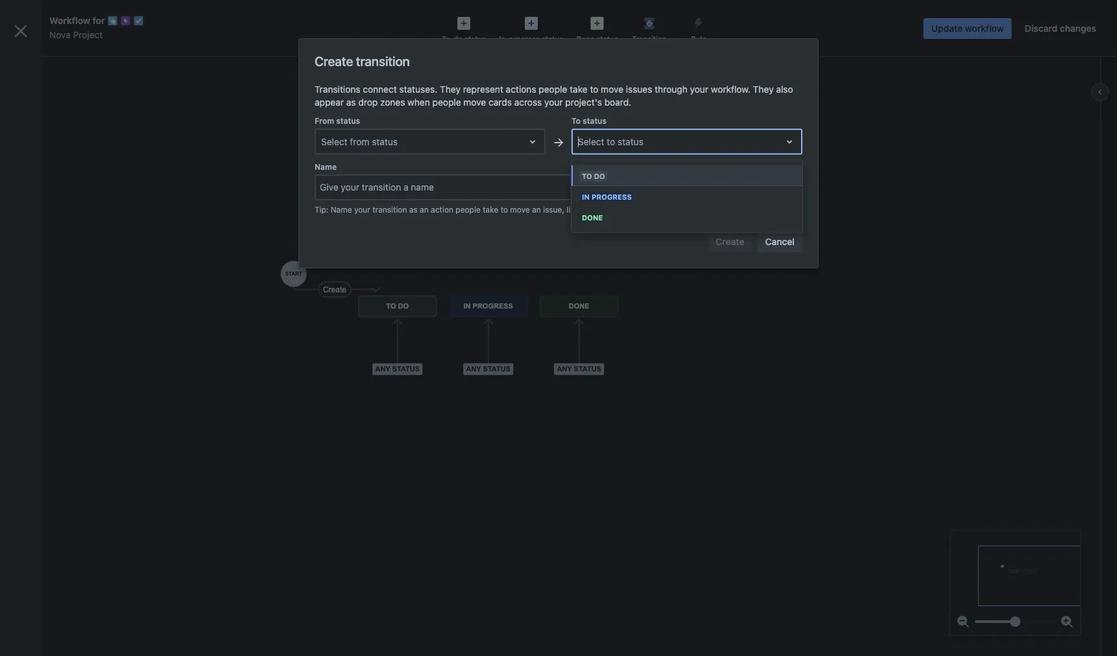 Task type: describe. For each thing, give the bounding box(es) containing it.
workflow
[[49, 15, 90, 26]]

from
[[315, 116, 334, 126]]

done status button
[[570, 13, 625, 44]]

workflow.
[[711, 84, 751, 95]]

0 vertical spatial your
[[690, 84, 709, 95]]

software
[[39, 71, 72, 80]]

do
[[594, 172, 605, 180]]

0 horizontal spatial move
[[464, 97, 486, 108]]

you're in the workflow viewfinder, use the arrow keys to move it element
[[951, 531, 1080, 609]]

nova for nova project software project
[[39, 57, 61, 68]]

create
[[315, 53, 353, 68]]

from
[[350, 136, 369, 147]]

transition button
[[625, 13, 674, 44]]

rule button
[[674, 13, 723, 44]]

for
[[93, 15, 105, 26]]

1 vertical spatial project
[[114, 611, 140, 620]]

From status text field
[[321, 135, 324, 148]]

select to status
[[578, 136, 644, 147]]

zoom in image
[[1060, 614, 1075, 630]]

project inside nova project software project
[[74, 71, 100, 80]]

in
[[41, 611, 48, 620]]

tip:
[[315, 205, 329, 214]]

issue types group
[[5, 176, 151, 343]]

connect
[[363, 84, 397, 95]]

nova for nova project
[[49, 30, 71, 40]]

rule
[[691, 35, 706, 43]]

to inside transitions connect statuses. they represent actions people take to move issues through your workflow. they also appear as drop zones when people move cards across your project's board.
[[590, 84, 598, 95]]

progress
[[509, 35, 540, 43]]

1 horizontal spatial your
[[544, 97, 563, 108]]

team-
[[56, 611, 78, 620]]

tip: name your transition as an action people take to move an issue, like "start work" or "merge".
[[315, 205, 670, 214]]

to status
[[572, 116, 607, 126]]

actions
[[506, 84, 536, 95]]

the
[[54, 92, 66, 101]]

like
[[567, 205, 579, 214]]

create transition dialog
[[299, 39, 818, 268]]

1 vertical spatial as
[[409, 205, 418, 214]]

done for done
[[582, 213, 603, 222]]

issues
[[626, 84, 652, 95]]

also
[[776, 84, 793, 95]]

1 vertical spatial people
[[433, 97, 461, 108]]

progress
[[592, 193, 632, 201]]

discard changes
[[1025, 23, 1097, 34]]

discard
[[1025, 23, 1058, 34]]

a
[[50, 611, 54, 620]]

project settings link
[[5, 145, 151, 171]]

status inside to-do status 'popup button'
[[464, 35, 486, 43]]

Name field
[[316, 176, 801, 199]]

plan
[[87, 92, 104, 101]]

in-progress status
[[499, 35, 563, 43]]

transitions
[[315, 84, 360, 95]]

select from status
[[321, 136, 398, 147]]

nova project link
[[49, 27, 103, 43]]

cards
[[489, 97, 512, 108]]

from status
[[315, 116, 360, 126]]

you're in a team-managed project
[[16, 611, 140, 620]]

Zoom level range field
[[975, 609, 1056, 635]]

in-
[[499, 35, 509, 43]]

zones
[[380, 97, 405, 108]]

update workflow button
[[924, 18, 1012, 39]]

2 vertical spatial move
[[510, 205, 530, 214]]

you're for you're in a team-managed project
[[16, 611, 39, 620]]

issue,
[[543, 205, 564, 214]]

1 vertical spatial to
[[607, 136, 615, 147]]

to do
[[582, 172, 605, 180]]

cancel button
[[758, 232, 803, 252]]

cancel
[[765, 236, 795, 247]]

"merge".
[[638, 205, 670, 214]]

close workflow editor image
[[10, 21, 31, 42]]

board.
[[605, 97, 632, 108]]

in
[[582, 193, 590, 201]]

across
[[514, 97, 542, 108]]

status down project's
[[583, 116, 607, 126]]

done for done status
[[576, 35, 595, 43]]

on
[[42, 92, 52, 101]]

"start
[[581, 205, 602, 214]]

2 an from the left
[[532, 205, 541, 214]]

1 vertical spatial transition
[[373, 205, 407, 214]]

create transition
[[315, 53, 410, 68]]

transitions connect statuses. they represent actions people take to move issues through your workflow. they also appear as drop zones when people move cards across your project's board.
[[315, 84, 793, 108]]

types
[[43, 187, 68, 198]]

open image
[[525, 134, 540, 150]]

workflow for
[[49, 15, 105, 26]]

nova project
[[49, 30, 103, 40]]

done status
[[576, 35, 618, 43]]

you're for you're on the free plan
[[16, 92, 40, 101]]



Task type: vqa. For each thing, say whether or not it's contained in the screenshot.
PROJECT'S at right
yes



Task type: locate. For each thing, give the bounding box(es) containing it.
project
[[74, 71, 100, 80], [114, 611, 140, 620]]

you're left in
[[16, 611, 39, 620]]

status left transition
[[597, 35, 618, 43]]

to for to status
[[572, 116, 581, 126]]

an left action
[[420, 205, 429, 214]]

they right statuses.
[[440, 84, 461, 95]]

done right like
[[582, 213, 603, 222]]

update
[[931, 23, 963, 34]]

as left action
[[409, 205, 418, 214]]

people
[[539, 84, 567, 95], [433, 97, 461, 108], [456, 205, 481, 214]]

1 they from the left
[[440, 84, 461, 95]]

1 vertical spatial nova
[[39, 57, 61, 68]]

status right do
[[464, 35, 486, 43]]

nova inside nova project software project
[[39, 57, 61, 68]]

1 horizontal spatial as
[[409, 205, 418, 214]]

nova inside nova project link
[[49, 30, 71, 40]]

move down represent
[[464, 97, 486, 108]]

2 vertical spatial project
[[34, 152, 63, 163]]

0 vertical spatial nova
[[49, 30, 71, 40]]

2 vertical spatial your
[[354, 205, 370, 214]]

nova project software project
[[39, 57, 100, 80]]

in-progress status button
[[493, 13, 570, 44]]

to
[[572, 116, 581, 126], [582, 172, 592, 180]]

status right progress
[[542, 35, 563, 43]]

1 horizontal spatial to
[[590, 84, 598, 95]]

project down for in the top of the page
[[73, 30, 103, 40]]

1 horizontal spatial an
[[532, 205, 541, 214]]

0 horizontal spatial select
[[321, 136, 348, 147]]

project
[[73, 30, 103, 40], [63, 57, 94, 68], [34, 152, 63, 163]]

project left settings
[[34, 152, 63, 163]]

to-do status button
[[435, 13, 493, 44]]

people right when
[[433, 97, 461, 108]]

0 vertical spatial transition
[[356, 53, 410, 68]]

take up project's
[[570, 84, 588, 95]]

0 horizontal spatial to
[[501, 205, 508, 214]]

you're left on
[[16, 92, 40, 101]]

1 horizontal spatial to
[[582, 172, 592, 180]]

1 an from the left
[[420, 205, 429, 214]]

dialog containing workflow for
[[0, 0, 1117, 657]]

they left also on the top of the page
[[753, 84, 774, 95]]

upgrade
[[38, 115, 76, 124]]

your right through
[[690, 84, 709, 95]]

0 vertical spatial done
[[576, 35, 595, 43]]

transition
[[356, 53, 410, 68], [373, 205, 407, 214]]

status down board.
[[618, 136, 644, 147]]

2 you're from the top
[[16, 611, 39, 620]]

1 horizontal spatial move
[[510, 205, 530, 214]]

do
[[454, 35, 463, 43]]

action
[[431, 205, 454, 214]]

as
[[346, 97, 356, 108], [409, 205, 418, 214]]

you're on the free plan
[[16, 92, 104, 101]]

1 vertical spatial to
[[582, 172, 592, 180]]

0 vertical spatial project
[[74, 71, 100, 80]]

1 horizontal spatial project
[[114, 611, 140, 620]]

done inside popup button
[[576, 35, 595, 43]]

0 horizontal spatial your
[[354, 205, 370, 214]]

To status text field
[[578, 135, 581, 148]]

to-
[[442, 35, 454, 43]]

1 vertical spatial name
[[331, 205, 352, 214]]

project right managed
[[114, 611, 140, 620]]

dialog
[[0, 0, 1117, 657]]

workflow
[[965, 23, 1004, 34]]

select down from status
[[321, 136, 348, 147]]

to inside create transition dialog
[[572, 116, 581, 126]]

update workflow
[[931, 23, 1004, 34]]

project's
[[565, 97, 602, 108]]

1 you're from the top
[[16, 92, 40, 101]]

drop
[[358, 97, 378, 108]]

1 vertical spatial take
[[483, 205, 498, 214]]

an
[[420, 205, 429, 214], [532, 205, 541, 214]]

1 vertical spatial you're
[[16, 611, 39, 620]]

1 vertical spatial your
[[544, 97, 563, 108]]

select for select to status
[[578, 136, 604, 147]]

in progress
[[582, 193, 632, 201]]

done right in-progress status
[[576, 35, 595, 43]]

people right action
[[456, 205, 481, 214]]

banner
[[0, 0, 1117, 36]]

move up board.
[[601, 84, 624, 95]]

to right to status "text box"
[[607, 136, 615, 147]]

an left issue,
[[532, 205, 541, 214]]

changes
[[1060, 23, 1097, 34]]

nova up software
[[39, 57, 61, 68]]

upgrade button
[[16, 109, 86, 130]]

1 horizontal spatial select
[[578, 136, 604, 147]]

select down to status at the top of the page
[[578, 136, 604, 147]]

status
[[464, 35, 486, 43], [542, 35, 563, 43], [597, 35, 618, 43], [336, 116, 360, 126], [583, 116, 607, 126], [372, 136, 398, 147], [618, 136, 644, 147]]

status up select from status
[[336, 116, 360, 126]]

0 vertical spatial name
[[315, 162, 337, 171]]

1 vertical spatial project
[[63, 57, 94, 68]]

to
[[590, 84, 598, 95], [607, 136, 615, 147], [501, 205, 508, 214]]

as left "drop"
[[346, 97, 356, 108]]

project for nova project software project
[[63, 57, 94, 68]]

zoom out image
[[956, 614, 971, 630]]

0 horizontal spatial project
[[74, 71, 100, 80]]

to left issue,
[[501, 205, 508, 214]]

take inside transitions connect statuses. they represent actions people take to move issues through your workflow. they also appear as drop zones when people move cards across your project's board.
[[570, 84, 588, 95]]

work"
[[604, 205, 626, 214]]

issue
[[18, 187, 41, 198]]

1 horizontal spatial take
[[570, 84, 588, 95]]

transition
[[632, 35, 667, 43]]

0 vertical spatial as
[[346, 97, 356, 108]]

0 horizontal spatial take
[[483, 205, 498, 214]]

0 horizontal spatial an
[[420, 205, 429, 214]]

2 vertical spatial people
[[456, 205, 481, 214]]

discard changes button
[[1017, 18, 1104, 39]]

managed
[[78, 611, 112, 620]]

to for to do
[[582, 172, 592, 180]]

your right tip:
[[354, 205, 370, 214]]

appear
[[315, 97, 344, 108]]

issue types
[[18, 187, 68, 198]]

to-do status
[[442, 35, 486, 43]]

status inside done status popup button
[[597, 35, 618, 43]]

0 vertical spatial to
[[590, 84, 598, 95]]

0 vertical spatial move
[[601, 84, 624, 95]]

status inside in-progress status popup button
[[542, 35, 563, 43]]

settings
[[66, 152, 99, 163]]

take
[[570, 84, 588, 95], [483, 205, 498, 214]]

0 horizontal spatial as
[[346, 97, 356, 108]]

primary element
[[8, 0, 871, 36]]

transition left action
[[373, 205, 407, 214]]

1 select from the left
[[321, 136, 348, 147]]

2 vertical spatial to
[[501, 205, 508, 214]]

0 horizontal spatial they
[[440, 84, 461, 95]]

0 vertical spatial you're
[[16, 92, 40, 101]]

name down from status text box
[[315, 162, 337, 171]]

transition up connect
[[356, 53, 410, 68]]

0 vertical spatial to
[[572, 116, 581, 126]]

when
[[408, 97, 430, 108]]

Search field
[[871, 7, 1000, 28]]

2 they from the left
[[753, 84, 774, 95]]

they
[[440, 84, 461, 95], [753, 84, 774, 95]]

you're
[[16, 92, 40, 101], [16, 611, 39, 620]]

open image
[[782, 134, 797, 150]]

as inside transitions connect statuses. they represent actions people take to move issues through your workflow. they also appear as drop zones when people move cards across your project's board.
[[346, 97, 356, 108]]

name right tip:
[[331, 205, 352, 214]]

project for nova project
[[73, 30, 103, 40]]

done
[[576, 35, 595, 43], [582, 213, 603, 222]]

people up across at the left
[[539, 84, 567, 95]]

2 horizontal spatial move
[[601, 84, 624, 95]]

select
[[321, 136, 348, 147], [578, 136, 604, 147]]

or
[[628, 205, 635, 214]]

0 vertical spatial people
[[539, 84, 567, 95]]

your right across at the left
[[544, 97, 563, 108]]

project up software
[[63, 57, 94, 68]]

to up project's
[[590, 84, 598, 95]]

project up the plan at the left top
[[74, 71, 100, 80]]

through
[[655, 84, 688, 95]]

name
[[315, 162, 337, 171], [331, 205, 352, 214]]

1 vertical spatial done
[[582, 213, 603, 222]]

1 horizontal spatial they
[[753, 84, 774, 95]]

take right action
[[483, 205, 498, 214]]

1 vertical spatial move
[[464, 97, 486, 108]]

statuses.
[[399, 84, 438, 95]]

your
[[690, 84, 709, 95], [544, 97, 563, 108], [354, 205, 370, 214]]

to left do
[[582, 172, 592, 180]]

free
[[68, 92, 85, 101]]

status right from
[[372, 136, 398, 147]]

2 select from the left
[[578, 136, 604, 147]]

2 horizontal spatial your
[[690, 84, 709, 95]]

represent
[[463, 84, 503, 95]]

0 horizontal spatial to
[[572, 116, 581, 126]]

project inside nova project software project
[[63, 57, 94, 68]]

to down project's
[[572, 116, 581, 126]]

move left issue,
[[510, 205, 530, 214]]

0 vertical spatial project
[[73, 30, 103, 40]]

jira software image
[[34, 10, 121, 26], [34, 10, 121, 26]]

nova down workflow
[[49, 30, 71, 40]]

project settings
[[34, 152, 99, 163]]

0 vertical spatial take
[[570, 84, 588, 95]]

2 horizontal spatial to
[[607, 136, 615, 147]]

select for select from status
[[321, 136, 348, 147]]



